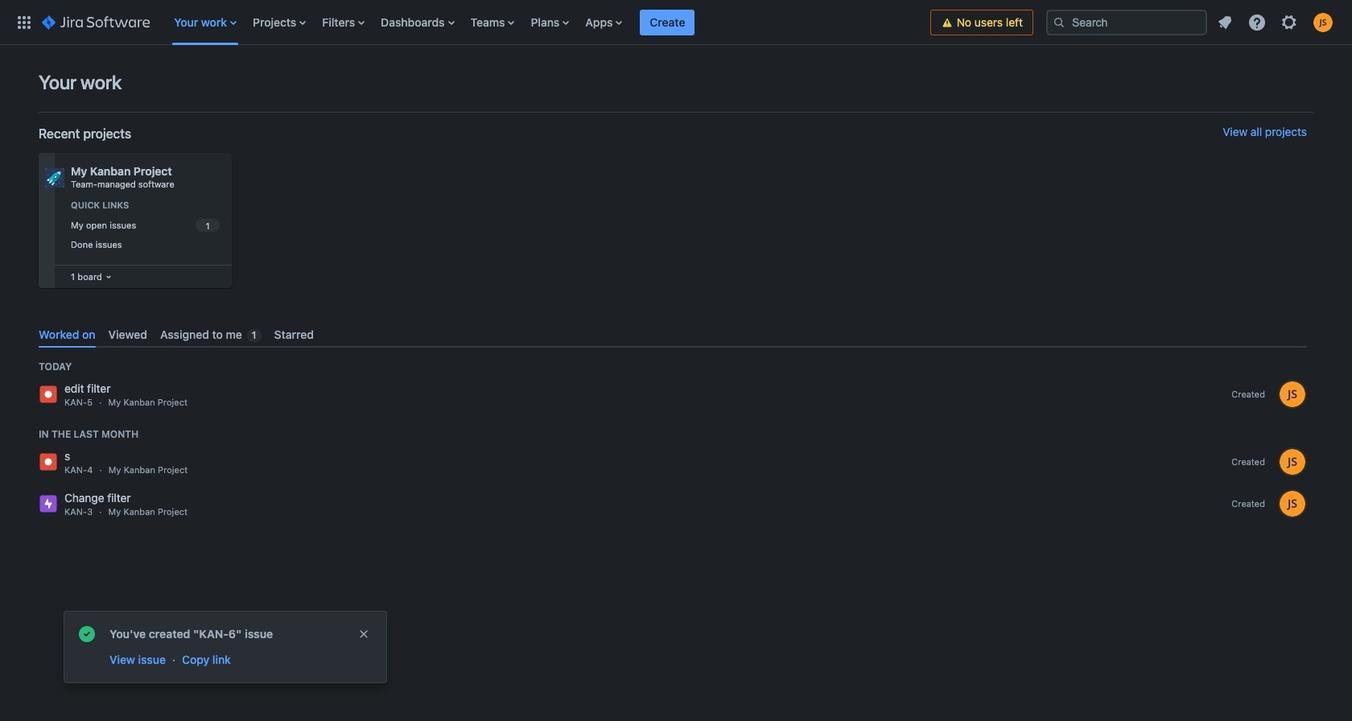 Task type: vqa. For each thing, say whether or not it's contained in the screenshot.
board icon
yes



Task type: describe. For each thing, give the bounding box(es) containing it.
search image
[[1053, 16, 1066, 29]]

1 horizontal spatial list
[[1211, 8, 1343, 37]]

notifications image
[[1215, 12, 1235, 32]]

success image
[[77, 625, 97, 644]]

your profile and settings image
[[1314, 12, 1333, 32]]

0 horizontal spatial list
[[166, 0, 930, 45]]



Task type: locate. For each thing, give the bounding box(es) containing it.
banner
[[0, 0, 1352, 45]]

list
[[166, 0, 930, 45], [1211, 8, 1343, 37]]

list item
[[640, 0, 695, 45]]

Search field
[[1046, 9, 1207, 35]]

primary element
[[10, 0, 930, 45]]

dismiss image
[[357, 628, 370, 641]]

appswitcher icon image
[[14, 12, 34, 32]]

tab list
[[32, 321, 1314, 348]]

jira software image
[[42, 12, 150, 32], [42, 12, 150, 32]]

None search field
[[1046, 9, 1207, 35]]

settings image
[[1280, 12, 1299, 32]]

board image
[[102, 270, 115, 283]]

help image
[[1248, 12, 1267, 32]]

alert
[[64, 612, 386, 683]]



